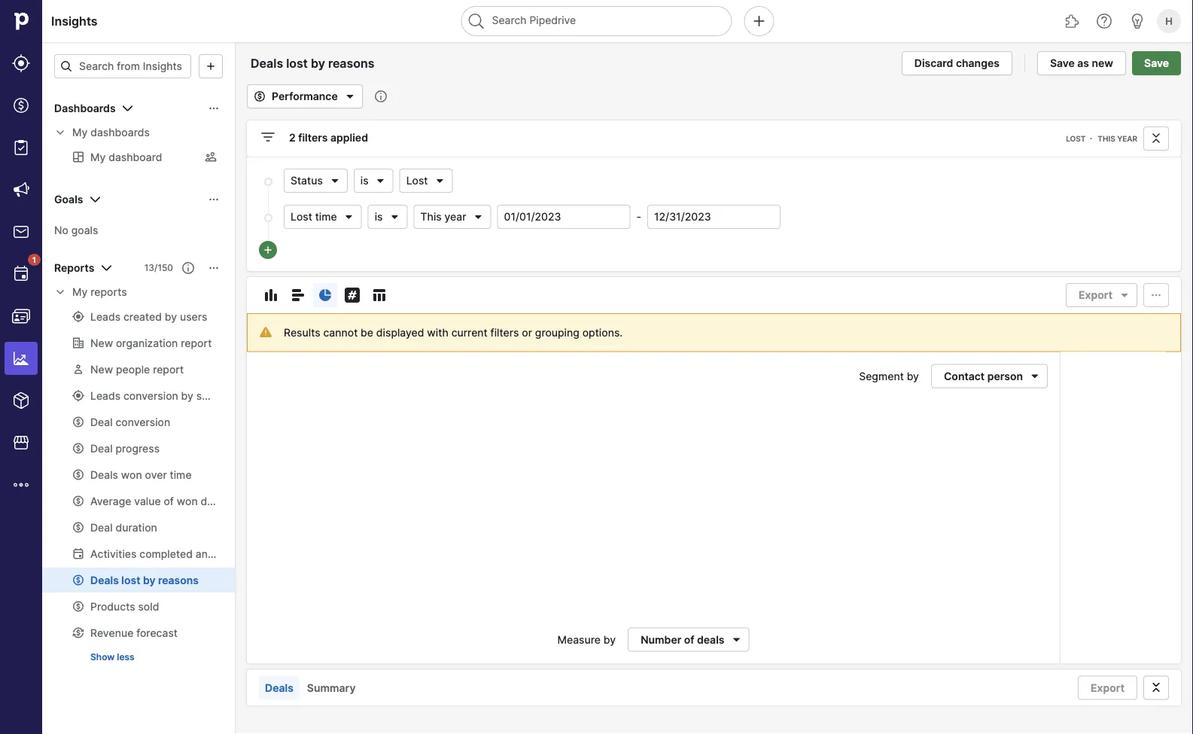 Task type: vqa. For each thing, say whether or not it's contained in the screenshot.
My corresponding to My reports
yes



Task type: locate. For each thing, give the bounding box(es) containing it.
export button
[[1066, 283, 1138, 307], [1078, 676, 1138, 700]]

this
[[1098, 134, 1116, 143], [421, 210, 442, 223]]

0 vertical spatial this
[[1098, 134, 1116, 143]]

save left as
[[1050, 57, 1075, 70]]

is field for lost
[[354, 169, 394, 193]]

quick help image
[[1096, 12, 1114, 30]]

is field down lost field
[[368, 205, 408, 229]]

Lost field
[[400, 169, 453, 193]]

my right projects image
[[72, 126, 88, 139]]

1 vertical spatial is button
[[368, 205, 408, 229]]

filters
[[298, 131, 328, 144], [491, 326, 519, 339]]

is button for lost
[[354, 169, 394, 193]]

campaigns image
[[12, 181, 30, 199]]

lost button
[[400, 169, 453, 193]]

2
[[289, 131, 296, 144]]

1 horizontal spatial is
[[375, 210, 383, 223]]

1 vertical spatial color secondary image
[[54, 286, 66, 298]]

deals button
[[259, 676, 300, 700]]

home image
[[10, 10, 32, 32]]

by
[[907, 370, 919, 383], [604, 633, 616, 646]]

1 vertical spatial this year
[[421, 210, 466, 223]]

2 horizontal spatial lost
[[1066, 134, 1086, 143]]

0 vertical spatial goals
[[54, 193, 83, 206]]

1 vertical spatial this
[[421, 210, 442, 223]]

0 horizontal spatial is
[[361, 174, 369, 187]]

1 vertical spatial by
[[604, 633, 616, 646]]

save inside save as new button
[[1050, 57, 1075, 70]]

quick add image
[[750, 12, 768, 30]]

2 mm/dd/yyyy text field from the left
[[648, 205, 781, 229]]

is field for this year
[[368, 205, 408, 229]]

reports down no goals
[[90, 286, 127, 299]]

number
[[641, 633, 682, 646]]

new
[[1092, 57, 1114, 70]]

save for save
[[1145, 57, 1169, 70]]

contact person button
[[931, 364, 1048, 388]]

dashboards button
[[42, 96, 235, 120]]

1 my from the top
[[72, 126, 88, 139]]

is button for this year
[[368, 205, 408, 229]]

goals up 'no'
[[54, 193, 83, 206]]

dashboards inside button
[[54, 102, 116, 115]]

0 vertical spatial dashboards
[[54, 102, 116, 115]]

goals inside button
[[54, 193, 83, 206]]

filters right 2
[[298, 131, 328, 144]]

color primary image inside lost time popup button
[[343, 211, 355, 223]]

marketplace image
[[12, 434, 30, 452]]

dashboards
[[54, 102, 116, 115], [90, 126, 150, 139]]

is button down lost field
[[368, 205, 408, 229]]

reports
[[54, 262, 94, 274], [90, 286, 127, 299]]

1 vertical spatial is
[[375, 210, 383, 223]]

color primary image
[[60, 60, 72, 72], [202, 60, 220, 72], [341, 87, 359, 105], [259, 128, 277, 146], [1148, 133, 1166, 145], [434, 175, 446, 187], [86, 191, 104, 209], [97, 259, 116, 277], [182, 262, 194, 274], [208, 262, 220, 274], [1148, 682, 1166, 694]]

color secondary image for my reports
[[54, 286, 66, 298]]

color secondary image
[[54, 127, 66, 139], [54, 286, 66, 298]]

is right time at the top of the page
[[375, 210, 383, 223]]

insights
[[51, 14, 98, 28]]

1 vertical spatial is field
[[368, 205, 408, 229]]

mm/dd/yyyy text field right - at the right top of the page
[[648, 205, 781, 229]]

0 horizontal spatial mm/dd/yyyy text field
[[497, 205, 631, 229]]

13/150
[[144, 262, 173, 273]]

color secondary image right projects image
[[54, 127, 66, 139]]

0 horizontal spatial this
[[421, 210, 442, 223]]

1 horizontal spatial mm/dd/yyyy text field
[[648, 205, 781, 229]]

dashboards up my dashboards
[[54, 102, 116, 115]]

1 vertical spatial export
[[1091, 681, 1125, 694]]

goals
[[54, 193, 83, 206], [71, 224, 98, 236]]

0 vertical spatial is button
[[354, 169, 394, 193]]

1 horizontal spatial by
[[907, 370, 919, 383]]

projects image
[[12, 139, 30, 157]]

color primary image inside "performance" button
[[251, 90, 269, 102]]

goals right 'no'
[[71, 224, 98, 236]]

0 vertical spatial this year
[[1098, 134, 1138, 143]]

0 vertical spatial is
[[361, 174, 369, 187]]

lost
[[1066, 134, 1086, 143], [406, 174, 428, 187], [291, 210, 312, 223]]

Deals lost by reasons field
[[247, 53, 402, 73]]

1 horizontal spatial lost
[[406, 174, 428, 187]]

save
[[1050, 57, 1075, 70], [1145, 57, 1169, 70]]

2 save from the left
[[1145, 57, 1169, 70]]

0 horizontal spatial this year
[[421, 210, 466, 223]]

2 vertical spatial lost
[[291, 210, 312, 223]]

no goals
[[54, 224, 98, 236]]

show less
[[90, 652, 135, 663]]

or
[[522, 326, 532, 339]]

mm/dd/yyyy text field left - at the right top of the page
[[497, 205, 631, 229]]

1 vertical spatial filters
[[491, 326, 519, 339]]

status
[[291, 174, 323, 187]]

menu item
[[0, 337, 42, 380]]

1 mm/dd/yyyy text field from the left
[[497, 205, 631, 229]]

discard changes button
[[902, 51, 1013, 75]]

my
[[72, 126, 88, 139], [72, 286, 88, 299]]

my right 1 link
[[72, 286, 88, 299]]

Search from Insights text field
[[54, 54, 191, 78]]

this year
[[1098, 134, 1138, 143], [421, 210, 466, 223]]

be
[[361, 326, 374, 339]]

color primary image inside export button
[[1116, 289, 1134, 301]]

0 vertical spatial reports
[[54, 262, 94, 274]]

color primary image
[[251, 90, 269, 102], [119, 99, 137, 117], [208, 102, 220, 114], [329, 175, 341, 187], [375, 175, 387, 187], [208, 194, 220, 206], [343, 211, 355, 223], [389, 211, 401, 223], [473, 211, 485, 223], [262, 286, 280, 304], [289, 286, 307, 304], [316, 286, 334, 304], [343, 286, 361, 304], [370, 286, 389, 304], [1116, 289, 1134, 301], [1148, 289, 1166, 301], [1026, 370, 1044, 382], [728, 634, 746, 646]]

contact person
[[944, 370, 1023, 383]]

1 vertical spatial reports
[[90, 286, 127, 299]]

1 horizontal spatial this year
[[1098, 134, 1138, 143]]

number of deals
[[641, 633, 725, 646]]

1 vertical spatial year
[[445, 210, 466, 223]]

time
[[315, 210, 337, 223]]

0 vertical spatial export
[[1079, 289, 1113, 302]]

changes
[[956, 57, 1000, 70]]

save button
[[1133, 51, 1181, 75]]

lost inside field
[[406, 174, 428, 187]]

sales inbox image
[[12, 223, 30, 241]]

is down applied
[[361, 174, 369, 187]]

0 vertical spatial by
[[907, 370, 919, 383]]

my reports
[[72, 286, 127, 299]]

color secondary image for my dashboards
[[54, 127, 66, 139]]

1 horizontal spatial filters
[[491, 326, 519, 339]]

year
[[1118, 134, 1138, 143], [445, 210, 466, 223]]

is button down applied
[[354, 169, 394, 193]]

by right segment
[[907, 370, 919, 383]]

MM/DD/YYYY text field
[[497, 205, 631, 229], [648, 205, 781, 229]]

segment by
[[859, 370, 919, 383]]

0 horizontal spatial lost
[[291, 210, 312, 223]]

filters left or at the top of page
[[491, 326, 519, 339]]

1 horizontal spatial year
[[1118, 134, 1138, 143]]

reports up my reports
[[54, 262, 94, 274]]

color secondary image left my reports
[[54, 286, 66, 298]]

1 vertical spatial lost
[[406, 174, 428, 187]]

is
[[361, 174, 369, 187], [375, 210, 383, 223]]

color warning image
[[260, 326, 272, 338]]

number of deals button
[[628, 628, 750, 652]]

0 vertical spatial my
[[72, 126, 88, 139]]

export for the bottommost export button
[[1091, 681, 1125, 694]]

Status field
[[284, 169, 348, 193]]

dashboards down dashboards button
[[90, 126, 150, 139]]

with
[[427, 326, 449, 339]]

0 horizontal spatial save
[[1050, 57, 1075, 70]]

save as new button
[[1038, 51, 1126, 75]]

export
[[1079, 289, 1113, 302], [1091, 681, 1125, 694]]

this year button
[[414, 205, 491, 229]]

1 color secondary image from the top
[[54, 127, 66, 139]]

is field down applied
[[354, 169, 394, 193]]

year inside popup button
[[445, 210, 466, 223]]

deals image
[[12, 96, 30, 114]]

color primary image inside "performance" button
[[341, 87, 359, 105]]

is field
[[354, 169, 394, 193], [368, 205, 408, 229]]

1 horizontal spatial save
[[1145, 57, 1169, 70]]

2 color secondary image from the top
[[54, 286, 66, 298]]

2 my from the top
[[72, 286, 88, 299]]

color primary image inside contact person button
[[1026, 370, 1044, 382]]

1 save from the left
[[1050, 57, 1075, 70]]

0 horizontal spatial filters
[[298, 131, 328, 144]]

1 vertical spatial my
[[72, 286, 88, 299]]

0 vertical spatial is field
[[354, 169, 394, 193]]

color primary image inside number of deals button
[[728, 634, 746, 646]]

by right the measure
[[604, 633, 616, 646]]

more image
[[12, 476, 30, 494]]

lost time
[[291, 210, 337, 223]]

0 vertical spatial color secondary image
[[54, 127, 66, 139]]

save down h button
[[1145, 57, 1169, 70]]

-
[[637, 210, 642, 223]]

is button
[[354, 169, 394, 193], [368, 205, 408, 229]]

of
[[684, 633, 695, 646]]

0 horizontal spatial year
[[445, 210, 466, 223]]

color primary image inside goals button
[[86, 191, 104, 209]]

0 horizontal spatial by
[[604, 633, 616, 646]]

save inside 'save' button
[[1145, 57, 1169, 70]]



Task type: describe. For each thing, give the bounding box(es) containing it.
this year inside popup button
[[421, 210, 466, 223]]

export for the topmost export button
[[1079, 289, 1113, 302]]

show less button
[[84, 648, 141, 666]]

color primary image inside lost popup button
[[434, 175, 446, 187]]

summary
[[307, 681, 356, 694]]

by for segment by
[[907, 370, 919, 383]]

lost time button
[[284, 205, 362, 229]]

less
[[117, 652, 135, 663]]

Search Pipedrive field
[[461, 6, 732, 36]]

h
[[1166, 15, 1173, 27]]

This year field
[[414, 205, 491, 229]]

color primary image inside goals button
[[208, 194, 220, 206]]

color primary image inside status popup button
[[329, 175, 341, 187]]

results cannot be displayed with current filters or grouping options.
[[284, 326, 623, 339]]

1 vertical spatial goals
[[71, 224, 98, 236]]

show
[[90, 652, 115, 663]]

save as new
[[1050, 57, 1114, 70]]

measure by
[[558, 633, 616, 646]]

options.
[[583, 326, 623, 339]]

applied
[[331, 131, 368, 144]]

1 vertical spatial export button
[[1078, 676, 1138, 700]]

grouping
[[535, 326, 580, 339]]

discard changes
[[915, 57, 1000, 70]]

0 vertical spatial year
[[1118, 134, 1138, 143]]

contacts image
[[12, 307, 30, 325]]

performance button
[[247, 84, 363, 108]]

0 vertical spatial export button
[[1066, 283, 1138, 307]]

is for lost time
[[375, 210, 383, 223]]

1 vertical spatial dashboards
[[90, 126, 150, 139]]

person
[[988, 370, 1023, 383]]

status button
[[284, 169, 348, 193]]

is for status
[[361, 174, 369, 187]]

color primary image inside this year popup button
[[473, 211, 485, 223]]

2 filters applied
[[289, 131, 368, 144]]

discard
[[915, 57, 954, 70]]

0 vertical spatial filters
[[298, 131, 328, 144]]

cannot
[[323, 326, 358, 339]]

color undefined image
[[12, 265, 30, 283]]

displayed
[[376, 326, 424, 339]]

0 vertical spatial lost
[[1066, 134, 1086, 143]]

no
[[54, 224, 68, 236]]

1
[[32, 255, 36, 264]]

performance
[[272, 90, 338, 103]]

contact
[[944, 370, 985, 383]]

goals button
[[42, 187, 235, 212]]

this inside popup button
[[421, 210, 442, 223]]

h button
[[1154, 6, 1184, 36]]

measure
[[558, 633, 601, 646]]

my for my dashboards
[[72, 126, 88, 139]]

as
[[1078, 57, 1090, 70]]

1 link
[[5, 254, 41, 291]]

lost inside field
[[291, 210, 312, 223]]

deals
[[697, 633, 725, 646]]

1 horizontal spatial this
[[1098, 134, 1116, 143]]

save for save as new
[[1050, 57, 1075, 70]]

insights image
[[12, 349, 30, 367]]

results
[[284, 326, 320, 339]]

deals
[[265, 681, 294, 694]]

my for my reports
[[72, 286, 88, 299]]

sales assistant image
[[1129, 12, 1147, 30]]

color primary inverted image
[[262, 244, 274, 256]]

products image
[[12, 392, 30, 410]]

current
[[452, 326, 488, 339]]

leads image
[[12, 54, 30, 72]]

summary button
[[301, 676, 362, 700]]

1 menu
[[0, 0, 42, 734]]

Lost time field
[[284, 205, 362, 229]]

my dashboards
[[72, 126, 150, 139]]

by for measure by
[[604, 633, 616, 646]]

segment
[[859, 370, 904, 383]]

info image
[[375, 90, 387, 102]]



